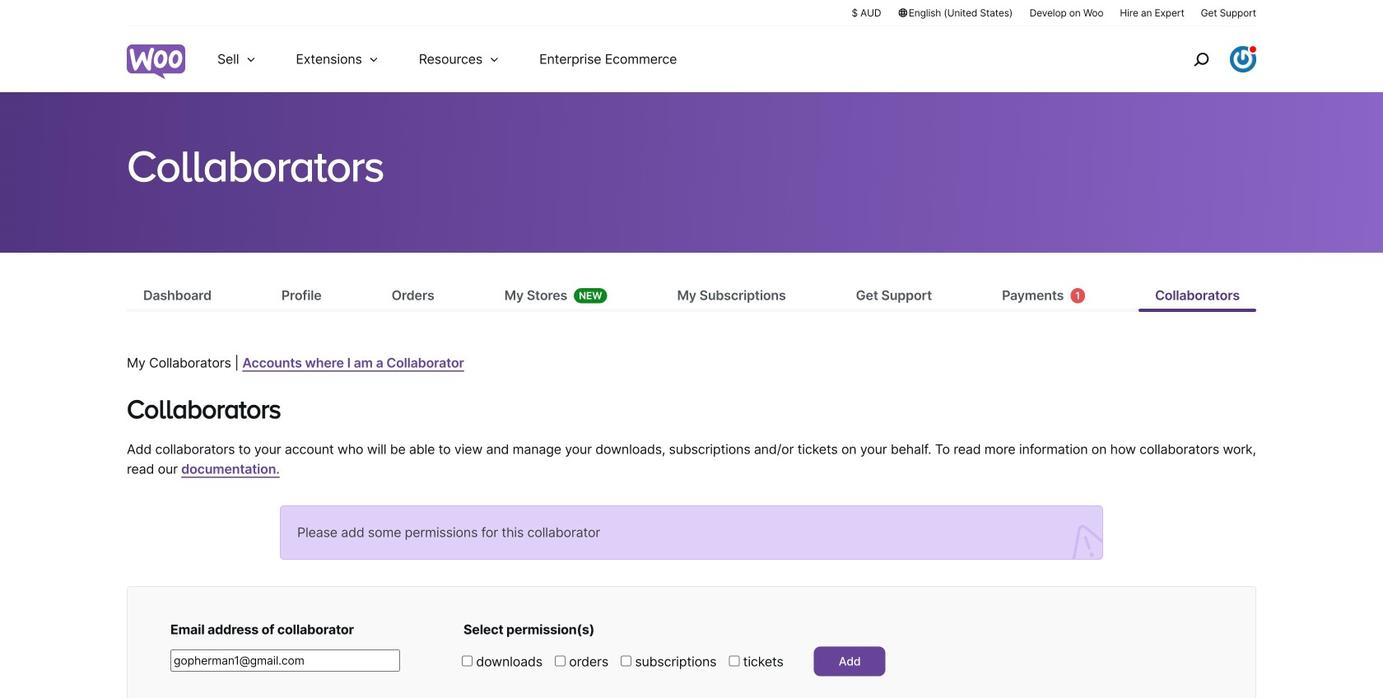 Task type: locate. For each thing, give the bounding box(es) containing it.
None checkbox
[[555, 656, 566, 667], [621, 656, 632, 667], [729, 656, 740, 667], [555, 656, 566, 667], [621, 656, 632, 667], [729, 656, 740, 667]]

service navigation menu element
[[1159, 33, 1257, 86]]

None checkbox
[[462, 656, 473, 667]]



Task type: vqa. For each thing, say whether or not it's contained in the screenshot.
Search icon
yes



Task type: describe. For each thing, give the bounding box(es) containing it.
search image
[[1189, 46, 1215, 72]]

open account menu image
[[1231, 46, 1257, 72]]



